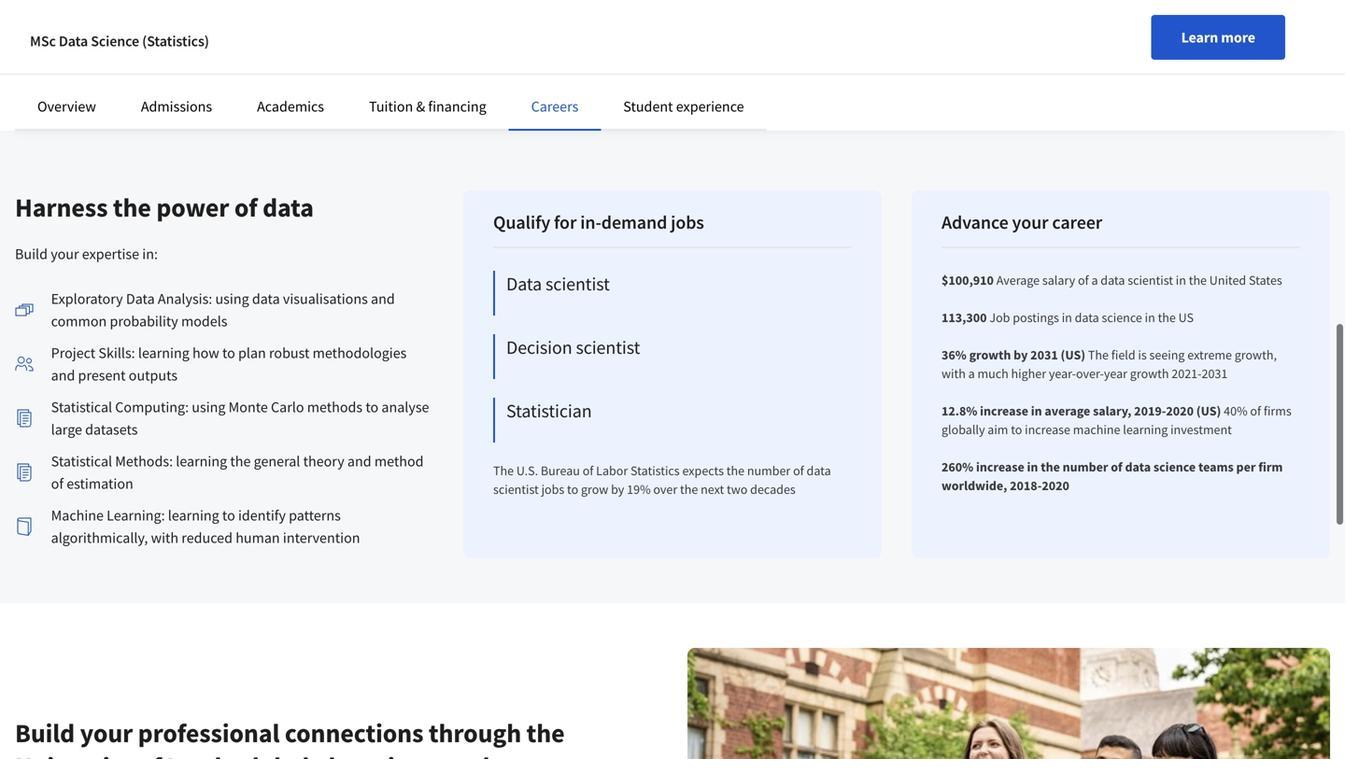 Task type: vqa. For each thing, say whether or not it's contained in the screenshot.
"machine"
yes



Task type: locate. For each thing, give the bounding box(es) containing it.
and inside respond to industry-wide skills shortages, and fast-track your progress to data science leadership
[[752, 58, 776, 77]]

1 vertical spatial with
[[151, 529, 179, 548]]

sector
[[165, 80, 204, 99]]

0 horizontal spatial with
[[151, 529, 179, 548]]

1 horizontal spatial a
[[969, 365, 975, 382]]

potential
[[181, 58, 237, 77]]

in right the roles
[[274, 58, 286, 77]]

1 vertical spatial statistical
[[51, 452, 112, 471]]

student experience
[[624, 97, 744, 116]]

science left teams
[[1154, 459, 1196, 476]]

0 horizontal spatial jobs
[[542, 481, 565, 498]]

methods
[[307, 398, 363, 417]]

19%
[[627, 481, 651, 498]]

and inside project skills: learning how to plan robust methodologies and present outputs
[[51, 366, 75, 385]]

data up probability
[[126, 290, 155, 308]]

the left us
[[1158, 309, 1176, 326]]

learning
[[138, 344, 190, 363], [1124, 421, 1168, 438], [176, 452, 227, 471], [168, 507, 219, 525]]

the for scientist
[[493, 463, 514, 479]]

wide
[[299, 58, 330, 77], [617, 58, 647, 77]]

the up the two
[[727, 463, 745, 479]]

1 vertical spatial the
[[493, 463, 514, 479]]

0 horizontal spatial data
[[59, 32, 88, 50]]

and right visualisations
[[371, 290, 395, 308]]

0 horizontal spatial number
[[748, 463, 791, 479]]

1 vertical spatial 2020
[[1042, 478, 1070, 494]]

1 vertical spatial 2031
[[1202, 365, 1228, 382]]

to inside the u.s. bureau of labor statistics expects the number of data scientist jobs to grow by 19% over the next two decades
[[567, 481, 579, 498]]

the up 2018-
[[1041, 459, 1061, 476]]

to left grow at the left bottom of page
[[567, 481, 579, 498]]

data up explore
[[59, 32, 88, 50]]

models
[[181, 312, 228, 331]]

by up higher
[[1014, 347, 1028, 364]]

1 vertical spatial using
[[192, 398, 226, 417]]

in right postings
[[1062, 309, 1073, 326]]

to up progress
[[544, 58, 557, 77]]

identify
[[238, 507, 286, 525]]

2020
[[1167, 403, 1194, 420], [1042, 478, 1070, 494]]

the left general
[[230, 452, 251, 471]]

your left expertise
[[51, 245, 79, 264]]

science
[[621, 80, 668, 99], [1102, 309, 1143, 326], [1154, 459, 1196, 476]]

network
[[400, 751, 497, 760]]

1 wide from the left
[[299, 58, 330, 77]]

0 vertical spatial growth
[[970, 347, 1012, 364]]

increase down average
[[1025, 421, 1071, 438]]

0 horizontal spatial 2031
[[1031, 347, 1059, 364]]

2 vertical spatial increase
[[977, 459, 1025, 476]]

1 vertical spatial science
[[1102, 309, 1143, 326]]

of up decades
[[793, 463, 804, 479]]

with down learning:
[[151, 529, 179, 548]]

in
[[274, 58, 286, 77], [1176, 272, 1187, 289], [1062, 309, 1073, 326], [1145, 309, 1156, 326], [1032, 403, 1043, 420], [1028, 459, 1039, 476]]

progress
[[518, 80, 571, 99]]

patterns
[[289, 507, 341, 525]]

(us)
[[1061, 347, 1086, 364], [1197, 403, 1222, 420]]

high
[[100, 58, 127, 77]]

and right 'theory' on the bottom of page
[[348, 452, 372, 471]]

0 vertical spatial a
[[289, 58, 296, 77]]

machine
[[51, 507, 104, 525]]

financing
[[428, 97, 487, 116]]

2 vertical spatial science
[[1154, 459, 1196, 476]]

(us) up year-
[[1061, 347, 1086, 364]]

increase up aim
[[981, 403, 1029, 420]]

statistical up the large
[[51, 398, 112, 417]]

0 vertical spatial the
[[1089, 347, 1109, 364]]

track
[[805, 58, 837, 77]]

1 vertical spatial (us)
[[1197, 403, 1222, 420]]

0 horizontal spatial growth
[[970, 347, 1012, 364]]

12.8% increase in average salary, 2019-2020 (us)
[[942, 403, 1224, 420]]

of right 40%
[[1251, 403, 1262, 420]]

learning inside statistical methods: learning the general theory and method of estimation
[[176, 452, 227, 471]]

the left united at top
[[1189, 272, 1207, 289]]

data for msc data science (statistics)
[[59, 32, 88, 50]]

1 vertical spatial increase
[[1025, 421, 1071, 438]]

firms
[[1264, 403, 1292, 420]]

of
[[371, 58, 383, 77], [234, 191, 258, 224], [1078, 272, 1089, 289], [1251, 403, 1262, 420], [1111, 459, 1123, 476], [583, 463, 594, 479], [793, 463, 804, 479], [51, 475, 64, 493], [138, 751, 162, 760]]

decision scientist
[[507, 336, 640, 359]]

probability
[[110, 312, 178, 331]]

methodologies
[[313, 344, 407, 363]]

wide inside respond to industry-wide skills shortages, and fast-track your progress to data science leadership
[[617, 58, 647, 77]]

to right how
[[222, 344, 235, 363]]

of inside build your professional connections through the university of leeds global alumni network
[[138, 751, 162, 760]]

1 horizontal spatial data
[[126, 290, 155, 308]]

states
[[1249, 272, 1283, 289]]

using left monte
[[192, 398, 226, 417]]

growth down is
[[1131, 365, 1170, 382]]

expects
[[683, 463, 724, 479]]

overview link
[[37, 97, 96, 116]]

the u.s. bureau of labor statistics expects the number of data scientist jobs to grow by 19% over the next two decades
[[493, 463, 831, 498]]

science down skills at top
[[621, 80, 668, 99]]

over-
[[1077, 365, 1105, 382]]

jobs right demand
[[671, 211, 704, 234]]

build down harness at the top left
[[15, 245, 48, 264]]

2020 down average
[[1042, 478, 1070, 494]]

scientist down for
[[546, 272, 610, 296]]

grow
[[581, 481, 609, 498]]

and left fast-
[[752, 58, 776, 77]]

in up 2018-
[[1028, 459, 1039, 476]]

science up field
[[1102, 309, 1143, 326]]

of left leeds
[[138, 751, 162, 760]]

2 vertical spatial a
[[969, 365, 975, 382]]

wide left "range"
[[299, 58, 330, 77]]

0 vertical spatial statistical
[[51, 398, 112, 417]]

per
[[1237, 459, 1256, 476]]

in inside explore high earning potential roles in a wide range of private and public sector industries
[[274, 58, 286, 77]]

the inside statistical methods: learning the general theory and method of estimation
[[230, 452, 251, 471]]

0 vertical spatial science
[[621, 80, 668, 99]]

the up in:
[[113, 191, 151, 224]]

statistical inside statistical methods: learning the general theory and method of estimation
[[51, 452, 112, 471]]

learning up outputs
[[138, 344, 190, 363]]

a inside the field is seeing extreme growth, with a much higher year-over-year growth 2021-2031
[[969, 365, 975, 382]]

job
[[990, 309, 1011, 326]]

1 horizontal spatial 2031
[[1202, 365, 1228, 382]]

to left analyse
[[366, 398, 379, 417]]

statistical
[[51, 398, 112, 417], [51, 452, 112, 471]]

2 horizontal spatial science
[[1154, 459, 1196, 476]]

0 vertical spatial 2031
[[1031, 347, 1059, 364]]

of right salary in the right top of the page
[[1078, 272, 1089, 289]]

analyse
[[382, 398, 429, 417]]

1 vertical spatial a
[[1092, 272, 1099, 289]]

using up models
[[215, 290, 249, 308]]

harness
[[15, 191, 108, 224]]

data for exploratory data analysis: using data visualisations and common probability models
[[126, 290, 155, 308]]

0 vertical spatial (us)
[[1061, 347, 1086, 364]]

40% of firms globally aim to increase machine learning investment
[[942, 403, 1292, 438]]

0 vertical spatial build
[[15, 245, 48, 264]]

average
[[997, 272, 1040, 289]]

your inside build your professional connections through the university of leeds global alumni network
[[80, 717, 133, 750]]

a left much
[[969, 365, 975, 382]]

2 statistical from the top
[[51, 452, 112, 471]]

0 vertical spatial using
[[215, 290, 249, 308]]

the
[[113, 191, 151, 224], [1189, 272, 1207, 289], [1158, 309, 1176, 326], [230, 452, 251, 471], [1041, 459, 1061, 476], [727, 463, 745, 479], [680, 481, 698, 498], [527, 717, 565, 750]]

explore high earning potential roles in a wide range of private and public sector industries
[[50, 58, 383, 99]]

in inside "260% increase in the number of data science teams per firm worldwide, 2018-2020"
[[1028, 459, 1039, 476]]

0 horizontal spatial science
[[621, 80, 668, 99]]

0 vertical spatial increase
[[981, 403, 1029, 420]]

common
[[51, 312, 107, 331]]

1 horizontal spatial by
[[1014, 347, 1028, 364]]

data scientist
[[507, 272, 610, 296]]

&
[[416, 97, 425, 116]]

the inside the field is seeing extreme growth, with a much higher year-over-year growth 2021-2031
[[1089, 347, 1109, 364]]

your down respond
[[486, 80, 515, 99]]

1 horizontal spatial with
[[942, 365, 966, 382]]

decades
[[751, 481, 796, 498]]

learning up the reduced
[[168, 507, 219, 525]]

statistical up estimation
[[51, 452, 112, 471]]

roles
[[240, 58, 271, 77]]

with down 36%
[[942, 365, 966, 382]]

jobs inside the u.s. bureau of labor statistics expects the number of data scientist jobs to grow by 19% over the next two decades
[[542, 481, 565, 498]]

of up machine
[[51, 475, 64, 493]]

1 horizontal spatial the
[[1089, 347, 1109, 364]]

number down machine on the bottom of page
[[1063, 459, 1109, 476]]

jobs down the bureau
[[542, 481, 565, 498]]

0 horizontal spatial wide
[[299, 58, 330, 77]]

data inside exploratory data analysis: using data visualisations and common probability models
[[252, 290, 280, 308]]

statistical inside 'statistical computing: using monte carlo methods to analyse large datasets'
[[51, 398, 112, 417]]

number inside "260% increase in the number of data science teams per firm worldwide, 2018-2020"
[[1063, 459, 1109, 476]]

and inside explore high earning potential roles in a wide range of private and public sector industries
[[96, 80, 120, 99]]

learning for methodologies
[[138, 344, 190, 363]]

scientist down u.s.
[[493, 481, 539, 498]]

earning
[[130, 58, 178, 77]]

monte
[[229, 398, 268, 417]]

1 vertical spatial jobs
[[542, 481, 565, 498]]

by down 'labor'
[[611, 481, 625, 498]]

scientist inside the u.s. bureau of labor statistics expects the number of data scientist jobs to grow by 19% over the next two decades
[[493, 481, 539, 498]]

a right salary in the right top of the page
[[1092, 272, 1099, 289]]

data down qualify
[[507, 272, 542, 296]]

increase inside "260% increase in the number of data science teams per firm worldwide, 2018-2020"
[[977, 459, 1025, 476]]

the left next on the right
[[680, 481, 698, 498]]

to up the reduced
[[222, 507, 235, 525]]

your up university
[[80, 717, 133, 750]]

and inside statistical methods: learning the general theory and method of estimation
[[348, 452, 372, 471]]

number
[[1063, 459, 1109, 476], [748, 463, 791, 479]]

0 vertical spatial 2020
[[1167, 403, 1194, 420]]

increase up 2018-
[[977, 459, 1025, 476]]

36% growth by 2031 (us)
[[942, 347, 1086, 364]]

a right the roles
[[289, 58, 296, 77]]

of inside "260% increase in the number of data science teams per firm worldwide, 2018-2020"
[[1111, 459, 1123, 476]]

u.s.
[[517, 463, 538, 479]]

1 horizontal spatial jobs
[[671, 211, 704, 234]]

and for method
[[348, 452, 372, 471]]

2 wide from the left
[[617, 58, 647, 77]]

build your professional connections through the university of leeds global alumni network
[[15, 717, 565, 760]]

connections
[[285, 717, 424, 750]]

0 horizontal spatial (us)
[[1061, 347, 1086, 364]]

the inside the u.s. bureau of labor statistics expects the number of data scientist jobs to grow by 19% over the next two decades
[[493, 463, 514, 479]]

2031
[[1031, 347, 1059, 364], [1202, 365, 1228, 382]]

(statistics)
[[142, 32, 209, 50]]

1 horizontal spatial growth
[[1131, 365, 1170, 382]]

build inside build your professional connections through the university of leeds global alumni network
[[15, 717, 75, 750]]

build for build your professional connections through the university of leeds global alumni network
[[15, 717, 75, 750]]

of right "range"
[[371, 58, 383, 77]]

number up decades
[[748, 463, 791, 479]]

(us) up investment
[[1197, 403, 1222, 420]]

learning inside 40% of firms globally aim to increase machine learning investment
[[1124, 421, 1168, 438]]

learning right methods:
[[176, 452, 227, 471]]

1 vertical spatial growth
[[1131, 365, 1170, 382]]

0 horizontal spatial 2020
[[1042, 478, 1070, 494]]

0 vertical spatial jobs
[[671, 211, 704, 234]]

build up university
[[15, 717, 75, 750]]

of down machine on the bottom of page
[[1111, 459, 1123, 476]]

present
[[78, 366, 126, 385]]

the left u.s.
[[493, 463, 514, 479]]

data inside the u.s. bureau of labor statistics expects the number of data scientist jobs to grow by 19% over the next two decades
[[807, 463, 831, 479]]

0 vertical spatial with
[[942, 365, 966, 382]]

and down high
[[96, 80, 120, 99]]

the right 'through'
[[527, 717, 565, 750]]

0 horizontal spatial a
[[289, 58, 296, 77]]

2 build from the top
[[15, 717, 75, 750]]

overview
[[37, 97, 96, 116]]

0 horizontal spatial the
[[493, 463, 514, 479]]

wide left skills at top
[[617, 58, 647, 77]]

your inside respond to industry-wide skills shortages, and fast-track your progress to data science leadership
[[486, 80, 515, 99]]

1 horizontal spatial (us)
[[1197, 403, 1222, 420]]

the up over-
[[1089, 347, 1109, 364]]

1 statistical from the top
[[51, 398, 112, 417]]

a inside explore high earning potential roles in a wide range of private and public sector industries
[[289, 58, 296, 77]]

1 build from the top
[[15, 245, 48, 264]]

growth up much
[[970, 347, 1012, 364]]

learning inside machine learning: learning to identify patterns algorithmically, with reduced human intervention
[[168, 507, 219, 525]]

number inside the u.s. bureau of labor statistics expects the number of data scientist jobs to grow by 19% over the next two decades
[[748, 463, 791, 479]]

algorithmically,
[[51, 529, 148, 548]]

learning down 2019-
[[1124, 421, 1168, 438]]

1 vertical spatial build
[[15, 717, 75, 750]]

and inside exploratory data analysis: using data visualisations and common probability models
[[371, 290, 395, 308]]

bureau
[[541, 463, 580, 479]]

globally
[[942, 421, 985, 438]]

statistician
[[507, 400, 592, 423]]

2031 down extreme
[[1202, 365, 1228, 382]]

2020 up investment
[[1167, 403, 1194, 420]]

your left the career
[[1013, 211, 1049, 234]]

2031 up higher
[[1031, 347, 1059, 364]]

shortages,
[[684, 58, 749, 77]]

1 horizontal spatial number
[[1063, 459, 1109, 476]]

data inside exploratory data analysis: using data visualisations and common probability models
[[126, 290, 155, 308]]

field
[[1112, 347, 1136, 364]]

carlo
[[271, 398, 304, 417]]

united
[[1210, 272, 1247, 289]]

0 horizontal spatial by
[[611, 481, 625, 498]]

using inside exploratory data analysis: using data visualisations and common probability models
[[215, 290, 249, 308]]

firm
[[1259, 459, 1284, 476]]

the inside build your professional connections through the university of leeds global alumni network
[[527, 717, 565, 750]]

to right aim
[[1011, 421, 1023, 438]]

your for advance your career
[[1013, 211, 1049, 234]]

1 horizontal spatial science
[[1102, 309, 1143, 326]]

build your expertise in:
[[15, 245, 158, 264]]

learning inside project skills: learning how to plan robust methodologies and present outputs
[[138, 344, 190, 363]]

1 vertical spatial by
[[611, 481, 625, 498]]

teams
[[1199, 459, 1234, 476]]

with
[[942, 365, 966, 382], [151, 529, 179, 548]]

1 horizontal spatial wide
[[617, 58, 647, 77]]

year
[[1105, 365, 1128, 382]]

to
[[544, 58, 557, 77], [574, 80, 587, 99], [222, 344, 235, 363], [366, 398, 379, 417], [1011, 421, 1023, 438], [567, 481, 579, 498], [222, 507, 235, 525]]

jobs
[[671, 211, 704, 234], [542, 481, 565, 498]]

and down "project"
[[51, 366, 75, 385]]



Task type: describe. For each thing, give the bounding box(es) containing it.
the inside "260% increase in the number of data science teams per firm worldwide, 2018-2020"
[[1041, 459, 1061, 476]]

statistical computing: using monte carlo methods to analyse large datasets
[[51, 398, 429, 439]]

to inside 40% of firms globally aim to increase machine learning investment
[[1011, 421, 1023, 438]]

learning for method
[[176, 452, 227, 471]]

of inside statistical methods: learning the general theory and method of estimation
[[51, 475, 64, 493]]

higher
[[1012, 365, 1047, 382]]

your for build your expertise in:
[[51, 245, 79, 264]]

much
[[978, 365, 1009, 382]]

academics link
[[257, 97, 324, 116]]

admissions link
[[141, 97, 212, 116]]

investment
[[1171, 421, 1233, 438]]

over
[[654, 481, 678, 498]]

alumni
[[315, 751, 395, 760]]

postings
[[1013, 309, 1060, 326]]

1 horizontal spatial 2020
[[1167, 403, 1194, 420]]

next
[[701, 481, 725, 498]]

260% increase in the number of data science teams per firm worldwide, 2018-2020
[[942, 459, 1284, 494]]

to inside 'statistical computing: using monte carlo methods to analyse large datasets'
[[366, 398, 379, 417]]

professional
[[138, 717, 280, 750]]

in left us
[[1145, 309, 1156, 326]]

science inside respond to industry-wide skills shortages, and fast-track your progress to data science leadership
[[621, 80, 668, 99]]

in up us
[[1176, 272, 1187, 289]]

to inside project skills: learning how to plan robust methodologies and present outputs
[[222, 344, 235, 363]]

wide inside explore high earning potential roles in a wide range of private and public sector industries
[[299, 58, 330, 77]]

skills
[[650, 58, 681, 77]]

260%
[[942, 459, 974, 476]]

increase for average
[[981, 403, 1029, 420]]

tuition & financing link
[[369, 97, 487, 116]]

respond
[[486, 58, 541, 77]]

leeds
[[167, 751, 233, 760]]

two
[[727, 481, 748, 498]]

statistical for datasets
[[51, 398, 112, 417]]

to inside machine learning: learning to identify patterns algorithmically, with reduced human intervention
[[222, 507, 235, 525]]

scientist right decision
[[576, 336, 640, 359]]

and for fast-
[[752, 58, 776, 77]]

student experience link
[[624, 97, 744, 116]]

of inside explore high earning potential roles in a wide range of private and public sector industries
[[371, 58, 383, 77]]

of up grow at the left bottom of page
[[583, 463, 594, 479]]

career
[[1053, 211, 1103, 234]]

2020 inside "260% increase in the number of data science teams per firm worldwide, 2018-2020"
[[1042, 478, 1070, 494]]

your for build your professional connections through the university of leeds global alumni network
[[80, 717, 133, 750]]

growth,
[[1235, 347, 1277, 364]]

learn more
[[1182, 28, 1256, 47]]

scientist up is
[[1128, 272, 1174, 289]]

2 horizontal spatial data
[[507, 272, 542, 296]]

with inside machine learning: learning to identify patterns algorithmically, with reduced human intervention
[[151, 529, 179, 548]]

more
[[1222, 28, 1256, 47]]

worldwide,
[[942, 478, 1008, 494]]

the for over-
[[1089, 347, 1109, 364]]

statistical for estimation
[[51, 452, 112, 471]]

0 vertical spatial by
[[1014, 347, 1028, 364]]

$100,910
[[942, 272, 994, 289]]

12.8%
[[942, 403, 978, 420]]

qualify for in-demand jobs
[[493, 211, 704, 234]]

2 horizontal spatial a
[[1092, 272, 1099, 289]]

robust
[[269, 344, 310, 363]]

increase inside 40% of firms globally aim to increase machine learning investment
[[1025, 421, 1071, 438]]

40%
[[1224, 403, 1248, 420]]

machine learning: learning to identify patterns algorithmically, with reduced human intervention
[[51, 507, 360, 548]]

visualisations
[[283, 290, 368, 308]]

to down industry-
[[574, 80, 587, 99]]

by inside the u.s. bureau of labor statistics expects the number of data scientist jobs to grow by 19% over the next two decades
[[611, 481, 625, 498]]

science
[[91, 32, 139, 50]]

in left average
[[1032, 403, 1043, 420]]

decision
[[507, 336, 572, 359]]

2031 inside the field is seeing extreme growth, with a much higher year-over-year growth 2021-2031
[[1202, 365, 1228, 382]]

exploratory data analysis: using data visualisations and common probability models
[[51, 290, 395, 331]]

through
[[429, 717, 522, 750]]

learn
[[1182, 28, 1219, 47]]

student
[[624, 97, 673, 116]]

range
[[333, 58, 368, 77]]

with inside the field is seeing extreme growth, with a much higher year-over-year growth 2021-2031
[[942, 365, 966, 382]]

data inside "260% increase in the number of data science teams per firm worldwide, 2018-2020"
[[1126, 459, 1151, 476]]

academics
[[257, 97, 324, 116]]

growth inside the field is seeing extreme growth, with a much higher year-over-year growth 2021-2031
[[1131, 365, 1170, 382]]

build for build your expertise in:
[[15, 245, 48, 264]]

leadership
[[671, 80, 736, 99]]

human
[[236, 529, 280, 548]]

data inside respond to industry-wide skills shortages, and fast-track your progress to data science leadership
[[590, 80, 618, 99]]

careers
[[531, 97, 579, 116]]

university
[[15, 751, 133, 760]]

outputs
[[129, 366, 178, 385]]

experience
[[676, 97, 744, 116]]

learning for with
[[168, 507, 219, 525]]

of inside 40% of firms globally aim to increase machine learning investment
[[1251, 403, 1262, 420]]

year-
[[1049, 365, 1077, 382]]

of right power
[[234, 191, 258, 224]]

113,300 job postings in data science in the us
[[942, 309, 1194, 326]]

method
[[375, 452, 424, 471]]

skills:
[[99, 344, 135, 363]]

113,300
[[942, 309, 987, 326]]

industries
[[207, 80, 269, 99]]

admissions
[[141, 97, 212, 116]]

intervention
[[283, 529, 360, 548]]

$100,910 average salary of a data scientist in the united states
[[942, 272, 1283, 289]]

in:
[[142, 245, 158, 264]]

analysis:
[[158, 290, 212, 308]]

public
[[123, 80, 162, 99]]

2018-
[[1010, 478, 1042, 494]]

seeing
[[1150, 347, 1185, 364]]

statistical methods: learning the general theory and method of estimation
[[51, 452, 424, 493]]

average
[[1045, 403, 1091, 420]]

careers link
[[531, 97, 579, 116]]

tuition
[[369, 97, 413, 116]]

industry-
[[560, 58, 617, 77]]

computing:
[[115, 398, 189, 417]]

increase for the
[[977, 459, 1025, 476]]

2021-
[[1172, 365, 1202, 382]]

msc
[[30, 32, 56, 50]]

reduced
[[182, 529, 233, 548]]

methods:
[[115, 452, 173, 471]]

science inside "260% increase in the number of data science teams per firm worldwide, 2018-2020"
[[1154, 459, 1196, 476]]

estimation
[[67, 475, 133, 493]]

private
[[50, 80, 93, 99]]

for
[[554, 211, 577, 234]]

harness the power of data
[[15, 191, 314, 224]]

using inside 'statistical computing: using monte carlo methods to analyse large datasets'
[[192, 398, 226, 417]]

and for common
[[371, 290, 395, 308]]



